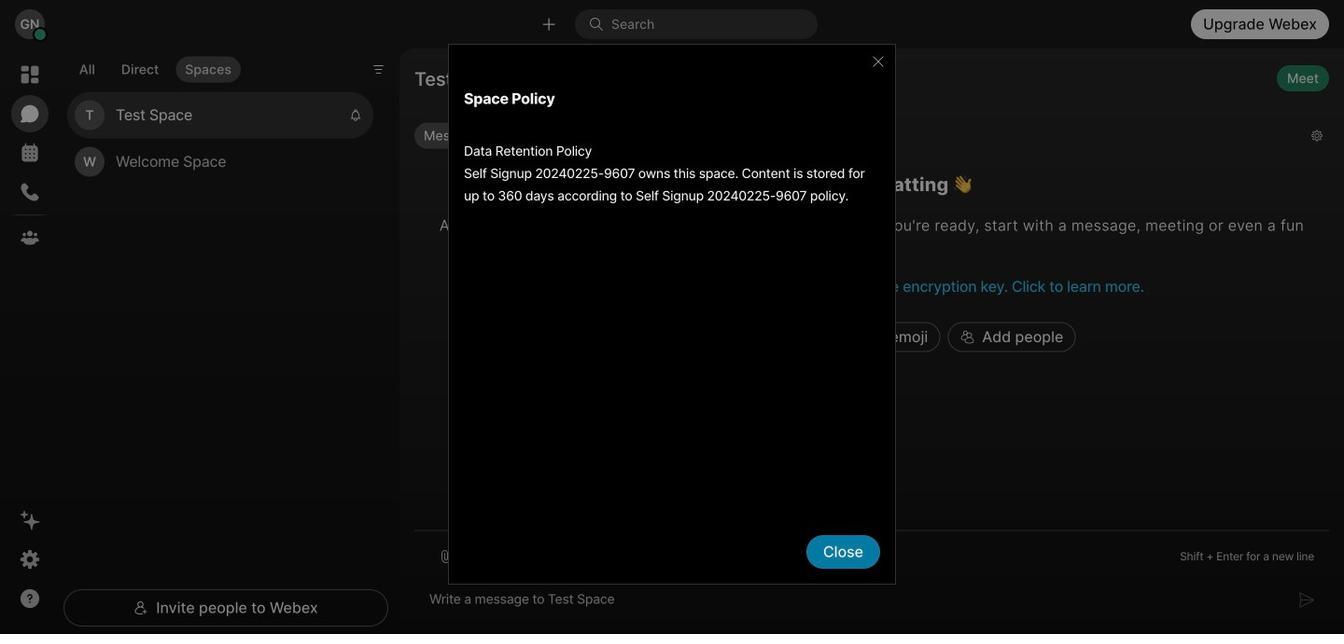Task type: vqa. For each thing, say whether or not it's contained in the screenshot.
the Test Space, You will be notified of all new messages in this space list item
yes



Task type: describe. For each thing, give the bounding box(es) containing it.
welcome space list item
[[67, 139, 373, 185]]

space policy dialog
[[448, 44, 896, 591]]

webex tab list
[[11, 56, 49, 257]]



Task type: locate. For each thing, give the bounding box(es) containing it.
test space, you will be notified of all new messages in this space list item
[[67, 92, 373, 139]]

you will be notified of all new messages in this space image
[[349, 109, 362, 122]]

message composer toolbar element
[[415, 532, 1330, 575]]

group
[[415, 123, 1297, 153]]

tab list
[[65, 45, 245, 88]]

navigation
[[0, 49, 60, 635]]



